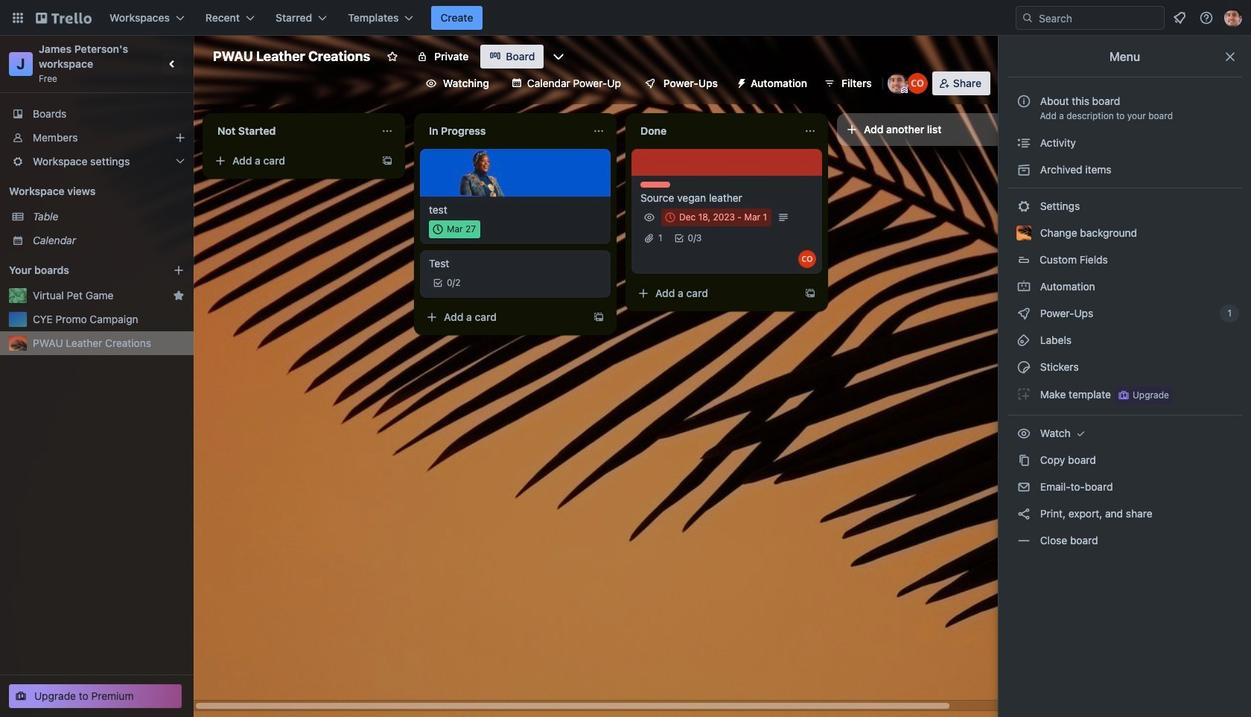 Task type: locate. For each thing, give the bounding box(es) containing it.
0 vertical spatial create from template… image
[[804, 287, 816, 299]]

james peterson (jamespeterson93) image inside primary element
[[1224, 9, 1242, 27]]

your boards with 3 items element
[[9, 261, 150, 279]]

sm image
[[730, 71, 751, 92], [1017, 162, 1031, 177], [1017, 279, 1031, 294], [1017, 426, 1031, 441], [1017, 480, 1031, 495], [1017, 506, 1031, 521]]

0 vertical spatial james peterson (jamespeterson93) image
[[1224, 9, 1242, 27]]

create from template… image
[[804, 287, 816, 299], [593, 311, 605, 323]]

primary element
[[0, 0, 1251, 36]]

0 horizontal spatial james peterson (jamespeterson93) image
[[888, 73, 908, 94]]

customize views image
[[551, 49, 566, 64]]

1 horizontal spatial james peterson (jamespeterson93) image
[[1224, 9, 1242, 27]]

1 vertical spatial james peterson (jamespeterson93) image
[[888, 73, 908, 94]]

christina overa (christinaovera) image
[[907, 73, 928, 94]]

james peterson (jamespeterson93) image
[[1224, 9, 1242, 27], [888, 73, 908, 94]]

1 vertical spatial create from template… image
[[593, 311, 605, 323]]

0 notifications image
[[1171, 9, 1189, 27]]

sm image
[[1017, 136, 1031, 150], [1017, 199, 1031, 214], [1017, 306, 1031, 321], [1017, 333, 1031, 348], [1017, 360, 1031, 375], [1017, 387, 1031, 401], [1074, 426, 1088, 441], [1017, 453, 1031, 468], [1017, 533, 1031, 548]]

star or unstar board image
[[387, 51, 399, 63]]

None checkbox
[[661, 209, 772, 226]]

this member is an admin of this board. image
[[901, 87, 908, 94]]

0 horizontal spatial create from template… image
[[593, 311, 605, 323]]

None text field
[[209, 119, 375, 143], [420, 119, 587, 143], [632, 119, 798, 143], [209, 119, 375, 143], [420, 119, 587, 143], [632, 119, 798, 143]]

starred icon image
[[173, 290, 185, 302]]

create from template… image
[[381, 155, 393, 167]]

None checkbox
[[429, 220, 480, 238]]



Task type: vqa. For each thing, say whether or not it's contained in the screenshot.
right the Enabled
no



Task type: describe. For each thing, give the bounding box(es) containing it.
workspace navigation collapse icon image
[[162, 54, 183, 74]]

search image
[[1022, 12, 1034, 24]]

Board name text field
[[206, 45, 378, 69]]

back to home image
[[36, 6, 92, 30]]

1 horizontal spatial create from template… image
[[804, 287, 816, 299]]

color: bold red, title: "sourcing" element
[[640, 182, 670, 188]]

https://media2.giphy.com/media/vhqa3tryiebmkd5qih/100w.gif?cid=ad960664tuux3ictzc2l4kkstlpkpgfee3kg7e05hcw8694d&ep=v1_stickers_search&rid=100w.gif&ct=s image
[[458, 147, 509, 198]]

add board image
[[173, 264, 185, 276]]

christina overa (christinaovera) image
[[798, 250, 816, 268]]

Search field
[[1016, 6, 1165, 30]]

open information menu image
[[1199, 10, 1214, 25]]



